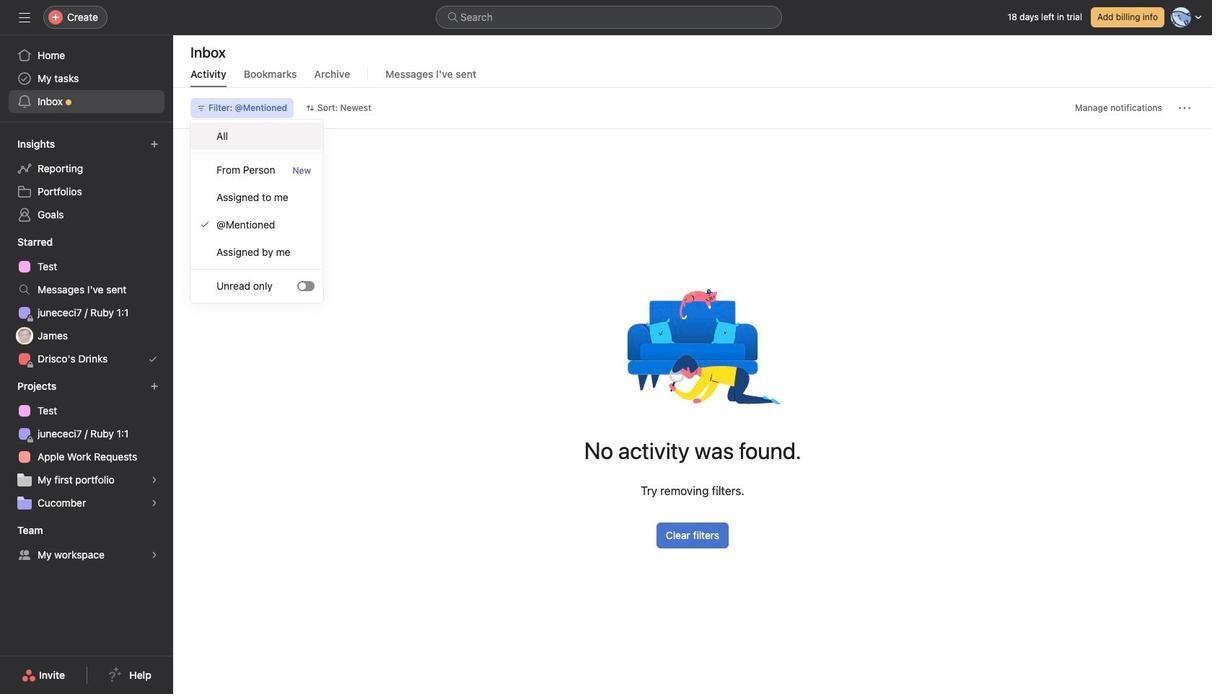 Task type: describe. For each thing, give the bounding box(es) containing it.
new insights image
[[150, 140, 159, 149]]

more actions image
[[1179, 102, 1191, 114]]

insights element
[[0, 131, 173, 229]]

global element
[[0, 35, 173, 122]]

sort: newest image
[[306, 104, 315, 113]]

projects element
[[0, 374, 173, 518]]

see details, cucomber image
[[150, 499, 159, 508]]

teams element
[[0, 518, 173, 570]]



Task type: vqa. For each thing, say whether or not it's contained in the screenshot.
NEW PROJECT OR PORTFOLIO icon
yes



Task type: locate. For each thing, give the bounding box(es) containing it.
radio item
[[191, 123, 323, 150]]

new project or portfolio image
[[150, 382, 159, 391]]

starred element
[[0, 229, 173, 374]]

hide sidebar image
[[19, 12, 30, 23]]

see details, my first portfolio image
[[150, 476, 159, 485]]

list box
[[436, 6, 782, 29]]

see details, my workspace image
[[150, 551, 159, 560]]



